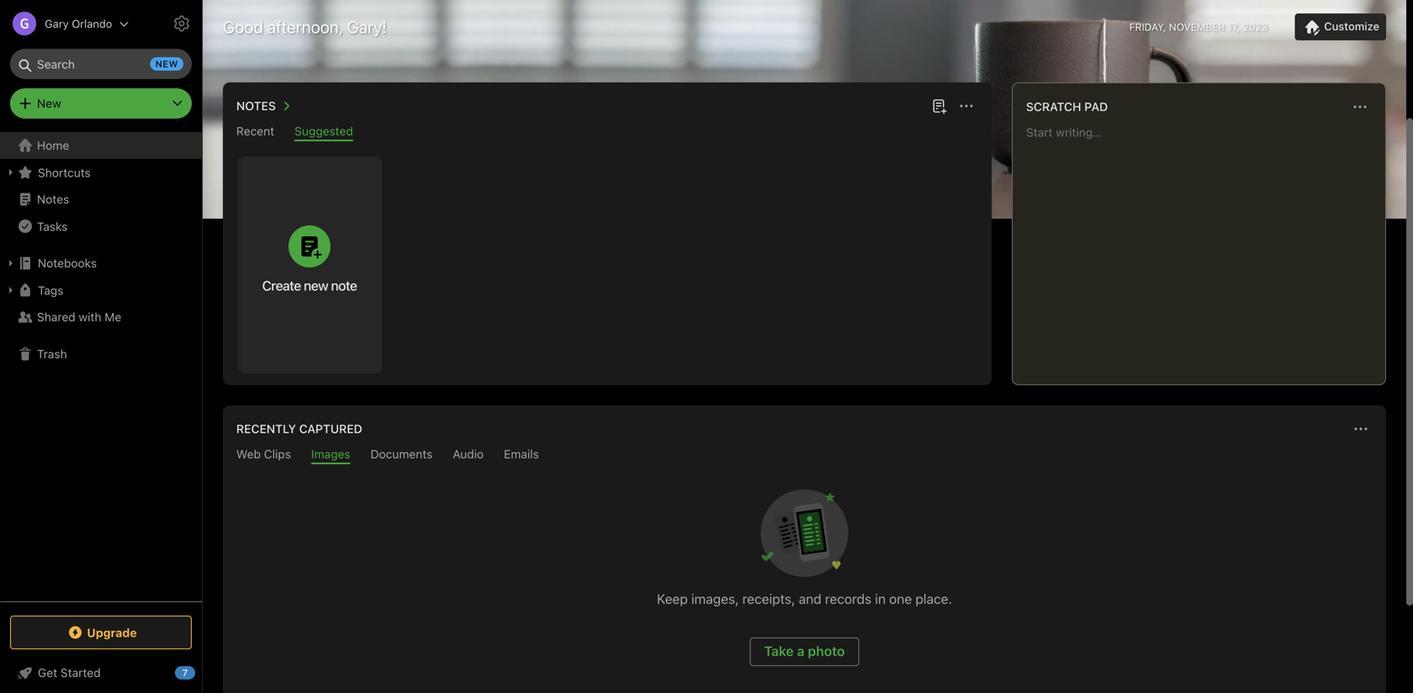 Task type: describe. For each thing, give the bounding box(es) containing it.
customize button
[[1295, 13, 1387, 40]]

shared with me link
[[0, 304, 201, 331]]

new button
[[10, 88, 192, 119]]

november
[[1170, 21, 1226, 33]]

recently captured button
[[233, 419, 362, 439]]

shared
[[37, 310, 75, 324]]

tasks
[[37, 219, 68, 233]]

new inside button
[[304, 278, 328, 294]]

get
[[38, 666, 57, 680]]

expand notebooks image
[[4, 257, 18, 270]]

Start writing… text field
[[1027, 125, 1385, 371]]

gary orlando
[[45, 17, 112, 30]]

images tab
[[311, 447, 351, 465]]

suggested tab panel
[[223, 141, 992, 385]]

orlando
[[72, 17, 112, 30]]

documents
[[371, 447, 433, 461]]

receipts,
[[743, 591, 796, 607]]

trash link
[[0, 341, 201, 368]]

trash
[[37, 347, 67, 361]]

images
[[311, 447, 351, 461]]

get started
[[38, 666, 101, 680]]

upgrade
[[87, 626, 137, 640]]

in
[[875, 591, 886, 607]]

friday,
[[1130, 21, 1167, 33]]

notes link
[[0, 186, 201, 213]]

new search field
[[22, 49, 183, 79]]

take
[[765, 643, 794, 659]]

2023
[[1244, 21, 1268, 33]]

notes inside 'link'
[[37, 192, 69, 206]]

upgrade button
[[10, 616, 192, 650]]

tab list for notes
[[226, 124, 989, 141]]

scratch pad
[[1027, 100, 1109, 114]]

shared with me
[[37, 310, 121, 324]]

friday, november 17, 2023
[[1130, 21, 1268, 33]]

good afternoon, gary!
[[223, 17, 387, 37]]

notes button
[[233, 96, 296, 116]]

started
[[60, 666, 101, 680]]

scratch
[[1027, 100, 1082, 114]]

notes inside button
[[236, 99, 276, 113]]

keep images, receipts, and records in one place.
[[657, 591, 953, 607]]

tab list for recently captured
[[226, 447, 1383, 465]]

new
[[37, 96, 61, 110]]

Help and Learning task checklist field
[[0, 660, 202, 687]]

create
[[262, 278, 301, 294]]

place.
[[916, 591, 953, 607]]

tags
[[38, 283, 63, 297]]

one
[[890, 591, 912, 607]]

pad
[[1085, 100, 1109, 114]]

Search text field
[[22, 49, 180, 79]]



Task type: locate. For each thing, give the bounding box(es) containing it.
0 vertical spatial notes
[[236, 99, 276, 113]]

with
[[79, 310, 101, 324]]

tab list containing web clips
[[226, 447, 1383, 465]]

home
[[37, 138, 69, 152]]

recently captured
[[236, 422, 362, 436]]

1 vertical spatial tab list
[[226, 447, 1383, 465]]

new down the settings image
[[155, 58, 178, 69]]

7
[[182, 668, 188, 679]]

images tab panel
[[223, 465, 1387, 693]]

suggested
[[295, 124, 353, 138]]

keep
[[657, 591, 688, 607]]

0 horizontal spatial new
[[155, 58, 178, 69]]

0 vertical spatial new
[[155, 58, 178, 69]]

tags button
[[0, 277, 201, 304]]

emails
[[504, 447, 539, 461]]

recently
[[236, 422, 296, 436]]

tab list containing recent
[[226, 124, 989, 141]]

note
[[331, 278, 357, 294]]

records
[[825, 591, 872, 607]]

notes
[[236, 99, 276, 113], [37, 192, 69, 206]]

Account field
[[0, 7, 129, 40]]

home link
[[0, 132, 202, 159]]

1 tab list from the top
[[226, 124, 989, 141]]

clips
[[264, 447, 291, 461]]

a
[[797, 643, 805, 659]]

recent tab
[[236, 124, 274, 141]]

notebooks link
[[0, 250, 201, 277]]

images,
[[692, 591, 739, 607]]

web clips tab
[[236, 447, 291, 465]]

1 vertical spatial new
[[304, 278, 328, 294]]

documents tab
[[371, 447, 433, 465]]

and
[[799, 591, 822, 607]]

afternoon,
[[267, 17, 343, 37]]

settings image
[[172, 13, 192, 34]]

me
[[105, 310, 121, 324]]

more actions image
[[957, 96, 977, 116], [1351, 97, 1371, 117], [1352, 419, 1372, 439]]

more actions field for recently captured
[[1350, 417, 1373, 441]]

notes up the tasks
[[37, 192, 69, 206]]

scratch pad button
[[1023, 97, 1109, 117]]

emails tab
[[504, 447, 539, 465]]

click to collapse image
[[196, 662, 208, 682]]

captured
[[299, 422, 362, 436]]

tree containing home
[[0, 132, 202, 601]]

2 tab list from the top
[[226, 447, 1383, 465]]

create new note button
[[237, 157, 382, 374]]

1 vertical spatial notes
[[37, 192, 69, 206]]

audio tab
[[453, 447, 484, 465]]

take a photo
[[765, 643, 845, 659]]

new left note
[[304, 278, 328, 294]]

More actions field
[[955, 94, 979, 118], [1349, 95, 1373, 119], [1350, 417, 1373, 441]]

1 horizontal spatial notes
[[236, 99, 276, 113]]

good
[[223, 17, 263, 37]]

tasks button
[[0, 213, 201, 240]]

create new note
[[262, 278, 357, 294]]

suggested tab
[[295, 124, 353, 141]]

gary
[[45, 17, 69, 30]]

tree
[[0, 132, 202, 601]]

new inside search field
[[155, 58, 178, 69]]

notes up the recent
[[236, 99, 276, 113]]

customize
[[1325, 20, 1380, 33]]

0 horizontal spatial notes
[[37, 192, 69, 206]]

more actions field for scratch pad
[[1349, 95, 1373, 119]]

photo
[[808, 643, 845, 659]]

1 horizontal spatial new
[[304, 278, 328, 294]]

shortcuts
[[38, 166, 91, 179]]

notebooks
[[38, 256, 97, 270]]

more actions image for scratch pad
[[1351, 97, 1371, 117]]

take a photo button
[[750, 638, 860, 666]]

expand tags image
[[4, 284, 18, 297]]

gary!
[[347, 17, 387, 37]]

web
[[236, 447, 261, 461]]

audio
[[453, 447, 484, 461]]

0 vertical spatial tab list
[[226, 124, 989, 141]]

more actions image for recently captured
[[1352, 419, 1372, 439]]

new
[[155, 58, 178, 69], [304, 278, 328, 294]]

web clips
[[236, 447, 291, 461]]

17,
[[1228, 21, 1241, 33]]

shortcuts button
[[0, 159, 201, 186]]

tab list
[[226, 124, 989, 141], [226, 447, 1383, 465]]

recent
[[236, 124, 274, 138]]



Task type: vqa. For each thing, say whether or not it's contained in the screenshot.
tab
no



